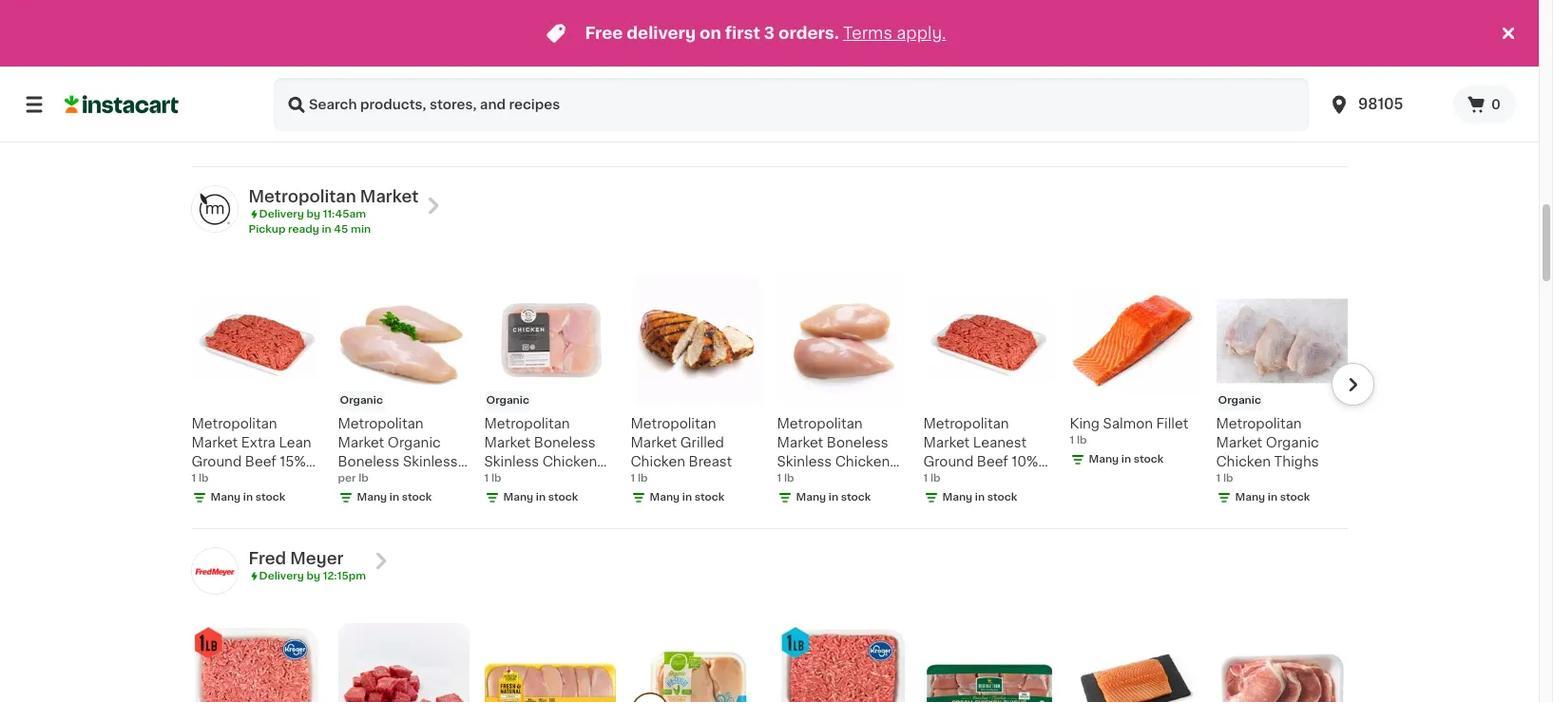 Task type: locate. For each thing, give the bounding box(es) containing it.
in for kirkland signature boneless skinless chicken thighs, 6.5 lbs
[[1268, 130, 1278, 140]]

1 1 lb from the left
[[192, 473, 209, 484]]

kirkland for chicken
[[1070, 55, 1124, 68]]

in down metropolitan market extra lean ground beef 15% fat
[[243, 492, 253, 503]]

many for kirkland signature fully-cooked bacon, hickory wood smoked, 1 lb
[[357, 130, 387, 140]]

stock down x
[[548, 130, 578, 140]]

stock for metropolitan market grilled chicken breast
[[695, 492, 725, 503]]

fred meyer image
[[192, 548, 237, 594]]

skinless inside metropolitan market boneless skinless chicken thighs organic
[[484, 455, 539, 468]]

2 bacon, from the left
[[484, 93, 530, 106]]

0
[[1492, 98, 1501, 111]]

stock down thighs,
[[1280, 130, 1310, 140]]

98105 button
[[1317, 78, 1453, 131], [1328, 78, 1442, 131]]

signature for sliced
[[541, 55, 605, 68]]

metropolitan market boneless skinless chicken breast
[[777, 417, 890, 487]]

1 beef from the left
[[245, 455, 277, 468]]

metropolitan market organic boneless skinless chicken breast
[[338, 417, 458, 487]]

market inside metropolitan market grilled chicken breast 1 lb
[[631, 436, 677, 449]]

many in stock down the metropolitan market organic boneless skinless chicken breast
[[357, 492, 432, 503]]

lbs inside kirkland signature organic ground beef, 4 lbs
[[242, 93, 261, 106]]

6.68
[[816, 74, 846, 87]]

by down meyer
[[306, 571, 320, 582]]

stock for kirkland signature boneless skinless chicken thighs, 6.5 lbs
[[1280, 130, 1310, 140]]

signature for ground
[[249, 55, 313, 68]]

boneless
[[1216, 74, 1278, 87], [631, 93, 692, 106], [534, 436, 596, 449], [827, 436, 889, 449], [338, 455, 400, 468]]

in for kirkland signature fully-cooked bacon, hickory wood smoked, 1 lb
[[390, 130, 399, 140]]

market for metropolitan market boneless skinless chicken breast
[[777, 436, 823, 449]]

fat
[[192, 474, 212, 487], [923, 474, 944, 487]]

many in stock for metropolitan market organic boneless skinless chicken breast
[[357, 492, 432, 503]]

limited time offer region
[[0, 0, 1497, 67]]

chicken inside the metropolitan market boneless skinless chicken breast
[[835, 455, 890, 468]]

chicken inside metropolitan market grilled chicken breast 1 lb
[[631, 455, 685, 468]]

signature inside kirkland signature boneless skinless chicken thighs, 6.5 lbs
[[1273, 55, 1337, 68]]

many in stock down thighs,
[[1235, 130, 1310, 140]]

by up pickup ready in 45 min
[[306, 209, 320, 219]]

ground down leanest
[[923, 455, 974, 468]]

6.5
[[1178, 74, 1200, 87], [1326, 93, 1347, 106]]

kirkland signature premium sliced bacon, 4 x 1 lb 1 lb
[[484, 55, 605, 121]]

0 vertical spatial by
[[306, 209, 320, 219]]

ground left fully-
[[248, 74, 298, 87]]

stock for kirkland signature fully-cooked bacon, hickory wood smoked, 1 lb
[[402, 130, 432, 140]]

signature for pulled
[[981, 55, 1045, 68]]

0 horizontal spatial fat
[[192, 474, 212, 487]]

metropolitan for metropolitan market extra lean ground beef 15% fat
[[192, 417, 277, 430]]

2 beef from the left
[[977, 455, 1008, 468]]

stock down breasts
[[695, 130, 725, 140]]

2 4 from the left
[[534, 93, 543, 106]]

in down thighs,
[[1268, 130, 1278, 140]]

kirkland inside "kirkland signature fully-cooked bacon, hickory wood smoked, 1 lb"
[[338, 55, 392, 68]]

skinless for kirkland signature boneless skinless chicken thighs, 6.5 lbs
[[1281, 74, 1336, 87]]

metropolitan market
[[249, 189, 419, 204]]

many in stock for metropolitan market extra lean ground beef 15% fat
[[211, 492, 286, 503]]

bacon, inside kirkland signature premium sliced bacon, 4 x 1 lb 1 lb
[[484, 93, 530, 106]]

in down "meat"
[[975, 130, 985, 140]]

1 horizontal spatial bacon,
[[484, 93, 530, 106]]

stock for king salmon fillet
[[1134, 454, 1164, 465]]

hickory
[[387, 93, 439, 106]]

skinless inside the metropolitan market organic boneless skinless chicken breast
[[403, 455, 458, 468]]

3 1 lb from the left
[[777, 473, 794, 484]]

ground down extra
[[192, 455, 242, 468]]

1 bacon, from the left
[[338, 93, 384, 106]]

stock down metropolitan market grilled chicken breast 1 lb
[[695, 492, 725, 503]]

stock for kirkland signature premium sliced bacon, 4 x 1 lb
[[548, 130, 578, 140]]

kirkland inside kirkland signature hand pulled rotisserie chicken breast meat
[[923, 55, 977, 68]]

many in stock for kirkland signature premium sliced bacon, 4 x 1 lb
[[503, 130, 578, 140]]

lbs inside ground turkey lean, 6.68 lbs
[[850, 74, 870, 87]]

market inside the metropolitan market organic boneless skinless chicken breast
[[338, 436, 384, 449]]

metropolitan inside the metropolitan market organic boneless skinless chicken breast
[[338, 417, 423, 430]]

lb inside "metropolitan market organic chicken thighs 1 lb"
[[1223, 473, 1233, 484]]

chicken inside kirkland signature chicken breast, 6.5 lbs
[[1070, 74, 1125, 87]]

in down metropolitan market boneless skinless chicken thighs organic
[[536, 492, 546, 503]]

"air-
[[631, 74, 660, 87]]

many for metropolitan market organic boneless skinless chicken breast
[[357, 492, 387, 503]]

stock down 'breast,'
[[1134, 130, 1164, 140]]

in down the metropolitan market boneless skinless chicken breast
[[829, 492, 838, 503]]

kirkland inside kirkland signature chicken breast, 6.5 lbs
[[1070, 55, 1124, 68]]

kirkland inside kirkland signature boneless skinless chicken thighs, 6.5 lbs
[[1216, 55, 1270, 68]]

chicken inside metropolitan market boneless skinless chicken thighs organic
[[543, 455, 597, 468]]

many in stock down metropolitan market grilled chicken breast 1 lb
[[650, 492, 725, 503]]

7 signature from the left
[[1273, 55, 1337, 68]]

ground inside kirkland signature organic ground beef, 4 lbs
[[248, 74, 298, 87]]

smoked,
[[380, 112, 439, 125]]

ground up lean,
[[777, 55, 827, 68]]

chicken inside kirkland signature hand pulled rotisserie chicken breast meat
[[994, 93, 1049, 106]]

market for metropolitan market boneless skinless chicken thighs organic
[[484, 436, 531, 449]]

4 1 lb from the left
[[923, 473, 941, 484]]

1 horizontal spatial beef
[[977, 455, 1008, 468]]

hand
[[923, 74, 959, 87]]

kirkland for fully-
[[338, 55, 392, 68]]

thighs
[[1274, 455, 1319, 468], [484, 474, 529, 487]]

stock down "metropolitan market organic chicken thighs 1 lb"
[[1280, 492, 1310, 503]]

lb inside 'king salmon fillet 1 lb'
[[1077, 435, 1087, 446]]

many down beef, on the top left of the page
[[211, 130, 241, 140]]

many down kirkland signature premium sliced bacon, 4 x 1 lb 1 lb
[[503, 130, 533, 140]]

ground
[[777, 55, 827, 68], [248, 74, 298, 87], [192, 455, 242, 468], [923, 455, 974, 468]]

signature for cooked
[[395, 55, 459, 68]]

stock down the metropolitan market boneless skinless chicken breast
[[841, 492, 871, 503]]

0 horizontal spatial bacon,
[[338, 93, 384, 106]]

in for metropolitan market organic chicken thighs
[[1268, 492, 1278, 503]]

1 delivery from the top
[[259, 209, 304, 219]]

many in stock down the metropolitan market leanest ground beef 10% fat in the bottom of the page
[[942, 492, 1017, 503]]

metropolitan market leanest ground beef 10% fat
[[923, 417, 1038, 487]]

many down "metropolitan market organic chicken thighs 1 lb"
[[1235, 492, 1265, 503]]

per
[[338, 473, 356, 484]]

0 vertical spatial delivery
[[259, 209, 304, 219]]

1 4 from the left
[[229, 93, 238, 106]]

breast
[[923, 112, 967, 125], [689, 455, 732, 468], [396, 474, 439, 487], [777, 474, 821, 487]]

98105
[[1358, 97, 1404, 111]]

many for metropolitan market boneless skinless chicken breast
[[796, 492, 826, 503]]

in for metropolitan market boneless skinless chicken breast
[[829, 492, 838, 503]]

premium
[[484, 74, 544, 87]]

None search field
[[274, 78, 1309, 131]]

stock down 'king salmon fillet 1 lb'
[[1134, 454, 1164, 465]]

6 signature from the left
[[1127, 55, 1191, 68]]

ground inside metropolitan market extra lean ground beef 15% fat
[[192, 455, 242, 468]]

beef down leanest
[[977, 455, 1008, 468]]

4 inside kirkland signature premium sliced bacon, 4 x 1 lb 1 lb
[[534, 93, 543, 106]]

2 delivery from the top
[[259, 571, 304, 582]]

free delivery on first 3 orders. terms apply.
[[585, 26, 946, 41]]

boneless for metropolitan market boneless skinless chicken thighs organic
[[534, 436, 596, 449]]

fillet
[[1156, 417, 1188, 430]]

4
[[229, 93, 238, 106], [534, 93, 543, 106]]

many
[[211, 130, 241, 140], [357, 130, 387, 140], [503, 130, 533, 140], [650, 130, 680, 140], [942, 130, 973, 140], [1089, 130, 1119, 140], [1235, 130, 1265, 140], [1089, 454, 1119, 465], [211, 492, 241, 503], [357, 492, 387, 503], [503, 492, 533, 503], [650, 492, 680, 503], [796, 492, 826, 503], [942, 492, 973, 503], [1235, 492, 1265, 503]]

5 signature from the left
[[981, 55, 1045, 68]]

5 kirkland from the left
[[923, 55, 977, 68]]

bacon, down premium
[[484, 93, 530, 106]]

stock down the 10%
[[987, 492, 1017, 503]]

by for 12:15pm
[[306, 571, 320, 582]]

metropolitan for metropolitan market organic chicken thighs 1 lb
[[1216, 417, 1302, 430]]

4 for bacon,
[[534, 93, 543, 106]]

many in stock down 'king salmon fillet 1 lb'
[[1089, 454, 1164, 465]]

in down kirkland signature premium sliced bacon, 4 x 1 lb 1 lb
[[536, 130, 546, 140]]

6.5 right 'breast,'
[[1178, 74, 1200, 87]]

signature for skinless
[[1273, 55, 1337, 68]]

signature inside kirkland signature premium sliced bacon, 4 x 1 lb 1 lb
[[541, 55, 605, 68]]

1 vertical spatial thighs
[[484, 474, 529, 487]]

market for metropolitan market extra lean ground beef 15% fat
[[192, 436, 238, 449]]

stock for metropolitan market extra lean ground beef 15% fat
[[255, 492, 286, 503]]

in left 45 at the top
[[322, 224, 331, 235]]

boneless inside the metropolitan market boneless skinless chicken breast
[[827, 436, 889, 449]]

extra
[[241, 436, 276, 449]]

3 kirkland from the left
[[484, 55, 538, 68]]

in
[[243, 130, 253, 140], [390, 130, 399, 140], [536, 130, 546, 140], [682, 130, 692, 140], [975, 130, 985, 140], [1122, 130, 1131, 140], [1268, 130, 1278, 140], [322, 224, 331, 235], [1122, 454, 1131, 465], [243, 492, 253, 503], [390, 492, 399, 503], [536, 492, 546, 503], [682, 492, 692, 503], [829, 492, 838, 503], [975, 492, 985, 503], [1268, 492, 1278, 503]]

signature inside "kirkland signature fully-cooked bacon, hickory wood smoked, 1 lb"
[[395, 55, 459, 68]]

market inside the metropolitan market boneless skinless chicken breast
[[777, 436, 823, 449]]

1
[[557, 93, 563, 106], [484, 111, 489, 121], [442, 112, 447, 125], [1070, 435, 1074, 446], [192, 473, 196, 484], [484, 473, 489, 484], [631, 473, 635, 484], [777, 473, 782, 484], [923, 473, 928, 484], [1216, 473, 1221, 484]]

signature inside kirkland signature organic ground beef, 4 lbs
[[249, 55, 313, 68]]

lb
[[566, 93, 578, 106], [491, 111, 501, 121], [451, 112, 463, 125], [1077, 435, 1087, 446], [199, 473, 209, 484], [359, 473, 369, 484], [491, 473, 501, 484], [638, 473, 648, 484], [784, 473, 794, 484], [930, 473, 941, 484], [1223, 473, 1233, 484]]

6.5 inside kirkland signature boneless skinless chicken thighs, 6.5 lbs
[[1326, 93, 1347, 106]]

breast inside kirkland signature hand pulled rotisserie chicken breast meat
[[923, 112, 967, 125]]

kirkland signature organic ground beef, 4 lbs
[[192, 55, 313, 106]]

signature
[[249, 55, 313, 68], [395, 55, 459, 68], [541, 55, 605, 68], [688, 55, 752, 68], [981, 55, 1045, 68], [1127, 55, 1191, 68], [1273, 55, 1337, 68]]

stock down kirkland signature organic ground beef, 4 lbs
[[255, 130, 286, 140]]

wood
[[338, 112, 377, 125]]

in down smoked, at the top left
[[390, 130, 399, 140]]

many in stock down "metropolitan market organic chicken thighs 1 lb"
[[1235, 492, 1310, 503]]

many down metropolitan market grilled chicken breast 1 lb
[[650, 492, 680, 503]]

boneless inside metropolitan market boneless skinless chicken thighs organic
[[534, 436, 596, 449]]

beef down extra
[[245, 455, 277, 468]]

in down metropolitan market grilled chicken breast 1 lb
[[682, 492, 692, 503]]

many in stock down smoked, at the top left
[[357, 130, 432, 140]]

delivery
[[259, 209, 304, 219], [259, 571, 304, 582]]

delivery up pickup
[[259, 209, 304, 219]]

in down the metropolitan market leanest ground beef 10% fat in the bottom of the page
[[975, 492, 985, 503]]

3 signature from the left
[[541, 55, 605, 68]]

many in stock down metropolitan market extra lean ground beef 15% fat
[[211, 492, 286, 503]]

stock down the metropolitan market organic boneless skinless chicken breast
[[402, 492, 432, 503]]

many in stock for metropolitan market organic chicken thighs
[[1235, 492, 1310, 503]]

stock for metropolitan market boneless skinless chicken breast
[[841, 492, 871, 503]]

4 left x
[[534, 93, 543, 106]]

kirkland signature hand pulled rotisserie chicken breast meat
[[923, 55, 1049, 125]]

2 98105 button from the left
[[1328, 78, 1442, 131]]

7 kirkland from the left
[[1216, 55, 1270, 68]]

many down metropolitan market extra lean ground beef 15% fat
[[211, 492, 241, 503]]

fresh
[[716, 74, 753, 87]]

2 kirkland from the left
[[338, 55, 392, 68]]

0 vertical spatial 6.5
[[1178, 74, 1200, 87]]

1 horizontal spatial thighs
[[1274, 455, 1319, 468]]

0 horizontal spatial 6.5
[[1178, 74, 1200, 87]]

kirkland inside kirkland signature organic ground beef, 4 lbs
[[192, 55, 245, 68]]

fred meyer
[[249, 551, 344, 566]]

bacon, up oz
[[338, 93, 384, 106]]

boneless inside kirkland signature "air-chilled" fresh boneless skinless chicken breasts
[[631, 93, 692, 106]]

4 inside kirkland signature organic ground beef, 4 lbs
[[229, 93, 238, 106]]

metropolitan for metropolitan market grilled chicken breast 1 lb
[[631, 417, 716, 430]]

delivery down fred
[[259, 571, 304, 582]]

market for metropolitan market leanest ground beef 10% fat
[[923, 436, 970, 449]]

1 inside 'king salmon fillet 1 lb'
[[1070, 435, 1074, 446]]

oz
[[352, 111, 365, 121]]

by
[[306, 209, 320, 219], [306, 571, 320, 582]]

many in stock for kirkland signature organic ground beef, 4 lbs
[[211, 130, 286, 140]]

1 vertical spatial 6.5
[[1326, 93, 1347, 106]]

metropolitan for metropolitan market
[[249, 189, 356, 204]]

metropolitan inside metropolitan market boneless skinless chicken thighs organic
[[484, 417, 570, 430]]

bacon, inside "kirkland signature fully-cooked bacon, hickory wood smoked, 1 lb"
[[338, 93, 384, 106]]

in for kirkland signature organic ground beef, 4 lbs
[[243, 130, 253, 140]]

2 1 lb from the left
[[484, 473, 501, 484]]

lbs inside kirkland signature boneless skinless chicken thighs, 6.5 lbs
[[1216, 112, 1236, 125]]

many down the metropolitan market boneless skinless chicken breast
[[796, 492, 826, 503]]

in for metropolitan market organic boneless skinless chicken breast
[[390, 492, 399, 503]]

market inside metropolitan market boneless skinless chicken thighs organic
[[484, 436, 531, 449]]

thighs inside "metropolitan market organic chicken thighs 1 lb"
[[1274, 455, 1319, 468]]

in down 'king salmon fillet 1 lb'
[[1122, 454, 1131, 465]]

0 horizontal spatial 4
[[229, 93, 238, 106]]

many in stock down metropolitan market boneless skinless chicken thighs organic
[[503, 492, 578, 503]]

many down wood
[[357, 130, 387, 140]]

signature for breast,
[[1127, 55, 1191, 68]]

15%
[[280, 455, 306, 468]]

0 horizontal spatial thighs
[[484, 474, 529, 487]]

beef
[[245, 455, 277, 468], [977, 455, 1008, 468]]

2 fat from the left
[[923, 474, 944, 487]]

stock down '15%'
[[255, 492, 286, 503]]

1 by from the top
[[306, 209, 320, 219]]

boneless inside kirkland signature boneless skinless chicken thighs, 6.5 lbs
[[1216, 74, 1278, 87]]

many down the metropolitan market leanest ground beef 10% fat in the bottom of the page
[[942, 492, 973, 503]]

signature inside kirkland signature "air-chilled" fresh boneless skinless chicken breasts
[[688, 55, 752, 68]]

many in stock for metropolitan market leanest ground beef 10% fat
[[942, 492, 1017, 503]]

lbs
[[850, 74, 870, 87], [242, 93, 261, 106], [1070, 93, 1090, 106], [1216, 112, 1236, 125]]

2 by from the top
[[306, 571, 320, 582]]

signature inside kirkland signature hand pulled rotisserie chicken breast meat
[[981, 55, 1045, 68]]

in down kirkland signature organic ground beef, 4 lbs
[[243, 130, 253, 140]]

turkey
[[831, 55, 875, 68]]

signature for chilled"
[[688, 55, 752, 68]]

1 signature from the left
[[249, 55, 313, 68]]

many in stock down x
[[503, 130, 578, 140]]

many down metropolitan market boneless skinless chicken thighs organic
[[503, 492, 533, 503]]

metropolitan for metropolitan market organic boneless skinless chicken breast
[[338, 417, 423, 430]]

metropolitan inside "metropolitan market organic chicken thighs 1 lb"
[[1216, 417, 1302, 430]]

sliced
[[547, 74, 589, 87]]

stock for metropolitan market boneless skinless chicken thighs organic
[[548, 492, 578, 503]]

kirkland for hand
[[923, 55, 977, 68]]

skinless inside the metropolitan market boneless skinless chicken breast
[[777, 455, 832, 468]]

organic
[[192, 74, 245, 87], [340, 395, 383, 406], [486, 395, 529, 406], [1218, 395, 1261, 406], [388, 436, 441, 449], [1266, 436, 1319, 449], [532, 474, 586, 487]]

1 lb for metropolitan market leanest ground beef 10% fat
[[923, 473, 941, 484]]

market inside metropolitan market extra lean ground beef 15% fat
[[192, 436, 238, 449]]

6 kirkland from the left
[[1070, 55, 1124, 68]]

first
[[725, 26, 760, 41]]

in down the metropolitan market organic boneless skinless chicken breast
[[390, 492, 399, 503]]

1 inside metropolitan market grilled chicken breast 1 lb
[[631, 473, 635, 484]]

metropolitan
[[249, 189, 356, 204], [192, 417, 277, 430], [338, 417, 423, 430], [484, 417, 570, 430], [631, 417, 716, 430], [777, 417, 863, 430], [923, 417, 1009, 430], [1216, 417, 1302, 430]]

signature inside kirkland signature chicken breast, 6.5 lbs
[[1127, 55, 1191, 68]]

market for metropolitan market
[[360, 189, 419, 204]]

skinless
[[1281, 74, 1336, 87], [696, 93, 751, 106], [403, 455, 458, 468], [484, 455, 539, 468], [777, 455, 832, 468]]

1 fat from the left
[[192, 474, 212, 487]]

skinless inside kirkland signature "air-chilled" fresh boneless skinless chicken breasts
[[696, 93, 751, 106]]

terms
[[843, 26, 893, 41]]

kirkland for "air-
[[631, 55, 684, 68]]

many in stock for metropolitan market grilled chicken breast
[[650, 492, 725, 503]]

0 button
[[1453, 86, 1516, 124]]

lean,
[[777, 74, 813, 87]]

apply.
[[897, 26, 946, 41]]

many in stock for metropolitan market boneless skinless chicken thighs organic
[[503, 492, 578, 503]]

many down 'king salmon fillet 1 lb'
[[1089, 454, 1119, 465]]

stock down smoked, at the top left
[[402, 130, 432, 140]]

kirkland signature fully-cooked bacon, hickory wood smoked, 1 lb
[[338, 55, 463, 125]]

kirkland
[[192, 55, 245, 68], [338, 55, 392, 68], [484, 55, 538, 68], [631, 55, 684, 68], [923, 55, 977, 68], [1070, 55, 1124, 68], [1216, 55, 1270, 68]]

salmon
[[1103, 417, 1153, 430]]

6.5 right thighs,
[[1326, 93, 1347, 106]]

metropolitan inside the metropolitan market boneless skinless chicken breast
[[777, 417, 863, 430]]

metropolitan inside metropolitan market grilled chicken breast 1 lb
[[631, 417, 716, 430]]

many for kirkland signature organic ground beef, 4 lbs
[[211, 130, 241, 140]]

1 horizontal spatial 6.5
[[1326, 93, 1347, 106]]

1 98105 button from the left
[[1317, 78, 1453, 131]]

4 right beef, on the top left of the page
[[229, 93, 238, 106]]

0 horizontal spatial beef
[[245, 455, 277, 468]]

market inside the metropolitan market leanest ground beef 10% fat
[[923, 436, 970, 449]]

many in stock down the metropolitan market boneless skinless chicken breast
[[796, 492, 871, 503]]

skinless inside kirkland signature boneless skinless chicken thighs, 6.5 lbs
[[1281, 74, 1336, 87]]

0 vertical spatial thighs
[[1274, 455, 1319, 468]]

metropolitan inside the metropolitan market leanest ground beef 10% fat
[[923, 417, 1009, 430]]

chicken
[[1070, 74, 1125, 87], [994, 93, 1049, 106], [1216, 93, 1271, 106], [631, 112, 685, 125], [543, 455, 597, 468], [631, 455, 685, 468], [835, 455, 890, 468], [1216, 455, 1271, 468], [338, 474, 393, 487]]

4 kirkland from the left
[[631, 55, 684, 68]]

stock
[[255, 130, 286, 140], [402, 130, 432, 140], [548, 130, 578, 140], [695, 130, 725, 140], [987, 130, 1017, 140], [1134, 130, 1164, 140], [1280, 130, 1310, 140], [1134, 454, 1164, 465], [255, 492, 286, 503], [402, 492, 432, 503], [548, 492, 578, 503], [695, 492, 725, 503], [841, 492, 871, 503], [987, 492, 1017, 503], [1280, 492, 1310, 503]]

many in stock down breasts
[[650, 130, 725, 140]]

1 horizontal spatial 4
[[534, 93, 543, 106]]

market
[[360, 189, 419, 204], [192, 436, 238, 449], [338, 436, 384, 449], [484, 436, 531, 449], [631, 436, 677, 449], [777, 436, 823, 449], [923, 436, 970, 449], [1216, 436, 1263, 449]]

market inside "metropolitan market organic chicken thighs 1 lb"
[[1216, 436, 1263, 449]]

kirkland inside kirkland signature "air-chilled" fresh boneless skinless chicken breasts
[[631, 55, 684, 68]]

bacon,
[[338, 93, 384, 106], [484, 93, 530, 106]]

beef inside metropolitan market extra lean ground beef 15% fat
[[245, 455, 277, 468]]

stock down metropolitan market boneless skinless chicken thighs organic
[[548, 492, 578, 503]]

2 signature from the left
[[395, 55, 459, 68]]

many for metropolitan market boneless skinless chicken thighs organic
[[503, 492, 533, 503]]

skinless for metropolitan market boneless skinless chicken breast
[[777, 455, 832, 468]]

1 vertical spatial by
[[306, 571, 320, 582]]

x
[[546, 93, 554, 106]]

by for 11:45am
[[306, 209, 320, 219]]

4 signature from the left
[[688, 55, 752, 68]]

1 kirkland from the left
[[192, 55, 245, 68]]

beef,
[[192, 93, 226, 106]]

many in stock down kirkland signature chicken breast, 6.5 lbs
[[1089, 130, 1164, 140]]

16
[[338, 111, 349, 121]]

many in stock
[[211, 130, 286, 140], [357, 130, 432, 140], [503, 130, 578, 140], [650, 130, 725, 140], [942, 130, 1017, 140], [1089, 130, 1164, 140], [1235, 130, 1310, 140], [1089, 454, 1164, 465], [211, 492, 286, 503], [357, 492, 432, 503], [503, 492, 578, 503], [650, 492, 725, 503], [796, 492, 871, 503], [942, 492, 1017, 503], [1235, 492, 1310, 503]]

1 vertical spatial delivery
[[259, 571, 304, 582]]

item carousel region
[[165, 268, 1374, 521]]

kirkland inside kirkland signature premium sliced bacon, 4 x 1 lb 1 lb
[[484, 55, 538, 68]]

1 lb
[[192, 473, 209, 484], [484, 473, 501, 484], [777, 473, 794, 484], [923, 473, 941, 484]]

metropolitan inside metropolitan market extra lean ground beef 15% fat
[[192, 417, 277, 430]]

many down "per lb" at the left
[[357, 492, 387, 503]]

metropolitan market organic chicken thighs 1 lb
[[1216, 417, 1319, 484]]

fat inside the metropolitan market leanest ground beef 10% fat
[[923, 474, 944, 487]]

in down "metropolitan market organic chicken thighs 1 lb"
[[1268, 492, 1278, 503]]

per lb
[[338, 473, 369, 484]]

many down kirkland signature boneless skinless chicken thighs, 6.5 lbs on the right top of the page
[[1235, 130, 1265, 140]]

many in stock down beef, on the top left of the page
[[211, 130, 286, 140]]

1 horizontal spatial fat
[[923, 474, 944, 487]]



Task type: describe. For each thing, give the bounding box(es) containing it.
kirkland signature boneless skinless chicken thighs, 6.5 lbs
[[1216, 55, 1347, 125]]

many for metropolitan market extra lean ground beef 15% fat
[[211, 492, 241, 503]]

1 inside "metropolitan market organic chicken thighs 1 lb"
[[1216, 473, 1221, 484]]

stock down "meat"
[[987, 130, 1017, 140]]

chicken inside "metropolitan market organic chicken thighs 1 lb"
[[1216, 455, 1271, 468]]

breast inside the metropolitan market organic boneless skinless chicken breast
[[396, 474, 439, 487]]

breasts
[[689, 112, 740, 125]]

in for metropolitan market boneless skinless chicken thighs organic
[[536, 492, 546, 503]]

king salmon fillet 1 lb
[[1070, 417, 1188, 446]]

Search field
[[274, 78, 1309, 131]]

kirkland for premium
[[484, 55, 538, 68]]

stock for metropolitan market organic chicken thighs
[[1280, 492, 1310, 503]]

boneless inside the metropolitan market organic boneless skinless chicken breast
[[338, 455, 400, 468]]

instacart logo image
[[65, 93, 179, 116]]

free
[[585, 26, 623, 41]]

many for kirkland signature premium sliced bacon, 4 x 1 lb
[[503, 130, 533, 140]]

metropolitan market grilled chicken breast 1 lb
[[631, 417, 732, 484]]

grilled
[[680, 436, 724, 449]]

ground turkey lean, 6.68 lbs link
[[777, 0, 908, 124]]

rotisserie
[[923, 93, 991, 106]]

lb inside metropolitan market grilled chicken breast 1 lb
[[638, 473, 648, 484]]

thighs inside metropolitan market boneless skinless chicken thighs organic
[[484, 474, 529, 487]]

ground inside ground turkey lean, 6.68 lbs
[[777, 55, 827, 68]]

stock for kirkland signature organic ground beef, 4 lbs
[[255, 130, 286, 140]]

in for metropolitan market leanest ground beef 10% fat
[[975, 492, 985, 503]]

chicken inside kirkland signature "air-chilled" fresh boneless skinless chicken breasts
[[631, 112, 685, 125]]

lb inside "kirkland signature fully-cooked bacon, hickory wood smoked, 1 lb"
[[451, 112, 463, 125]]

delivery for delivery by 11:45am
[[259, 209, 304, 219]]

many down kirkland signature chicken breast, 6.5 lbs
[[1089, 130, 1119, 140]]

3
[[764, 26, 775, 41]]

lean
[[279, 436, 311, 449]]

many down kirkland signature "air-chilled" fresh boneless skinless chicken breasts
[[650, 130, 680, 140]]

fred
[[249, 551, 286, 566]]

organic inside metropolitan market boneless skinless chicken thighs organic
[[532, 474, 586, 487]]

many in stock for metropolitan market boneless skinless chicken breast
[[796, 492, 871, 503]]

orders.
[[779, 26, 839, 41]]

ground turkey lean, 6.68 lbs
[[777, 55, 875, 87]]

leanest
[[973, 436, 1027, 449]]

16 oz
[[338, 111, 365, 121]]

many in stock for kirkland signature fully-cooked bacon, hickory wood smoked, 1 lb
[[357, 130, 432, 140]]

ready
[[288, 224, 319, 235]]

delivery
[[627, 26, 696, 41]]

1 inside "kirkland signature fully-cooked bacon, hickory wood smoked, 1 lb"
[[442, 112, 447, 125]]

min
[[351, 224, 371, 235]]

metropolitan for metropolitan market leanest ground beef 10% fat
[[923, 417, 1009, 430]]

meyer
[[290, 551, 344, 566]]

breast inside the metropolitan market boneless skinless chicken breast
[[777, 474, 821, 487]]

boneless for kirkland signature boneless skinless chicken thighs, 6.5 lbs
[[1216, 74, 1278, 87]]

metropolitan market extra lean ground beef 15% fat
[[192, 417, 311, 487]]

beef inside the metropolitan market leanest ground beef 10% fat
[[977, 455, 1008, 468]]

kirkland for boneless
[[1216, 55, 1270, 68]]

chicken inside the metropolitan market organic boneless skinless chicken breast
[[338, 474, 393, 487]]

many in stock for king salmon fillet
[[1089, 454, 1164, 465]]

many for king salmon fillet
[[1089, 454, 1119, 465]]

kirkland for organic
[[192, 55, 245, 68]]

breast,
[[1128, 74, 1175, 87]]

lbs inside kirkland signature chicken breast, 6.5 lbs
[[1070, 93, 1090, 106]]

pulled
[[963, 74, 1004, 87]]

many in stock for kirkland signature boneless skinless chicken thighs, 6.5 lbs
[[1235, 130, 1310, 140]]

market for metropolitan market organic chicken thighs 1 lb
[[1216, 436, 1263, 449]]

bacon, for premium
[[484, 93, 530, 106]]

in for king salmon fillet
[[1122, 454, 1131, 465]]

organic inside the metropolitan market organic boneless skinless chicken breast
[[388, 436, 441, 449]]

6.5 inside kirkland signature chicken breast, 6.5 lbs
[[1178, 74, 1200, 87]]

metropolitan for metropolitan market boneless skinless chicken breast
[[777, 417, 863, 430]]

in for kirkland signature premium sliced bacon, 4 x 1 lb
[[536, 130, 546, 140]]

market for metropolitan market grilled chicken breast 1 lb
[[631, 436, 677, 449]]

metropolitan market boneless skinless chicken thighs organic
[[484, 417, 597, 487]]

in down kirkland signature chicken breast, 6.5 lbs
[[1122, 130, 1131, 140]]

fat inside metropolitan market extra lean ground beef 15% fat
[[192, 474, 212, 487]]

pickup ready in 45 min
[[249, 224, 371, 235]]

metropolitan market image
[[192, 186, 237, 232]]

delivery for delivery by 12:15pm
[[259, 571, 304, 582]]

chilled"
[[660, 74, 713, 87]]

many for metropolitan market organic chicken thighs
[[1235, 492, 1265, 503]]

many for kirkland signature boneless skinless chicken thighs, 6.5 lbs
[[1235, 130, 1265, 140]]

organic inside "metropolitan market organic chicken thighs 1 lb"
[[1266, 436, 1319, 449]]

metropolitan for metropolitan market boneless skinless chicken thighs organic
[[484, 417, 570, 430]]

delivery by 11:45am
[[259, 209, 366, 219]]

ground inside the metropolitan market leanest ground beef 10% fat
[[923, 455, 974, 468]]

organic inside kirkland signature organic ground beef, 4 lbs
[[192, 74, 245, 87]]

4 for beef,
[[229, 93, 238, 106]]

1 lb for metropolitan market extra lean ground beef 15% fat
[[192, 473, 209, 484]]

in for metropolitan market extra lean ground beef 15% fat
[[243, 492, 253, 503]]

breast inside metropolitan market grilled chicken breast 1 lb
[[689, 455, 732, 468]]

10%
[[1012, 455, 1038, 468]]

kirkland signature "air-chilled" fresh boneless skinless chicken breasts
[[631, 55, 753, 125]]

pickup
[[249, 224, 286, 235]]

stock for metropolitan market leanest ground beef 10% fat
[[987, 492, 1017, 503]]

many down "meat"
[[942, 130, 973, 140]]

bacon, for fully-
[[338, 93, 384, 106]]

thighs,
[[1274, 93, 1322, 106]]

11:45am
[[323, 209, 366, 219]]

in down breasts
[[682, 130, 692, 140]]

boneless for metropolitan market boneless skinless chicken breast
[[827, 436, 889, 449]]

in for metropolitan market grilled chicken breast
[[682, 492, 692, 503]]

many for metropolitan market grilled chicken breast
[[650, 492, 680, 503]]

1 lb for metropolitan market boneless skinless chicken thighs organic
[[484, 473, 501, 484]]

chicken inside kirkland signature boneless skinless chicken thighs, 6.5 lbs
[[1216, 93, 1271, 106]]

fully-
[[338, 74, 375, 87]]

many for metropolitan market leanest ground beef 10% fat
[[942, 492, 973, 503]]

cooked
[[375, 74, 428, 87]]

kirkland signature chicken breast, 6.5 lbs
[[1070, 55, 1200, 106]]

on
[[700, 26, 721, 41]]

skinless for metropolitan market boneless skinless chicken thighs organic
[[484, 455, 539, 468]]

45
[[334, 224, 348, 235]]

delivery by 12:15pm
[[259, 571, 366, 582]]

king
[[1070, 417, 1100, 430]]

stock for metropolitan market organic boneless skinless chicken breast
[[402, 492, 432, 503]]

meat
[[970, 112, 1005, 125]]

12:15pm
[[323, 571, 366, 582]]

many in stock down "meat"
[[942, 130, 1017, 140]]

market for metropolitan market organic boneless skinless chicken breast
[[338, 436, 384, 449]]

1 lb for metropolitan market boneless skinless chicken breast
[[777, 473, 794, 484]]

item badge image
[[631, 693, 669, 702]]

terms apply. link
[[843, 26, 946, 41]]



Task type: vqa. For each thing, say whether or not it's contained in the screenshot.
Metropolitan Market MARKET
yes



